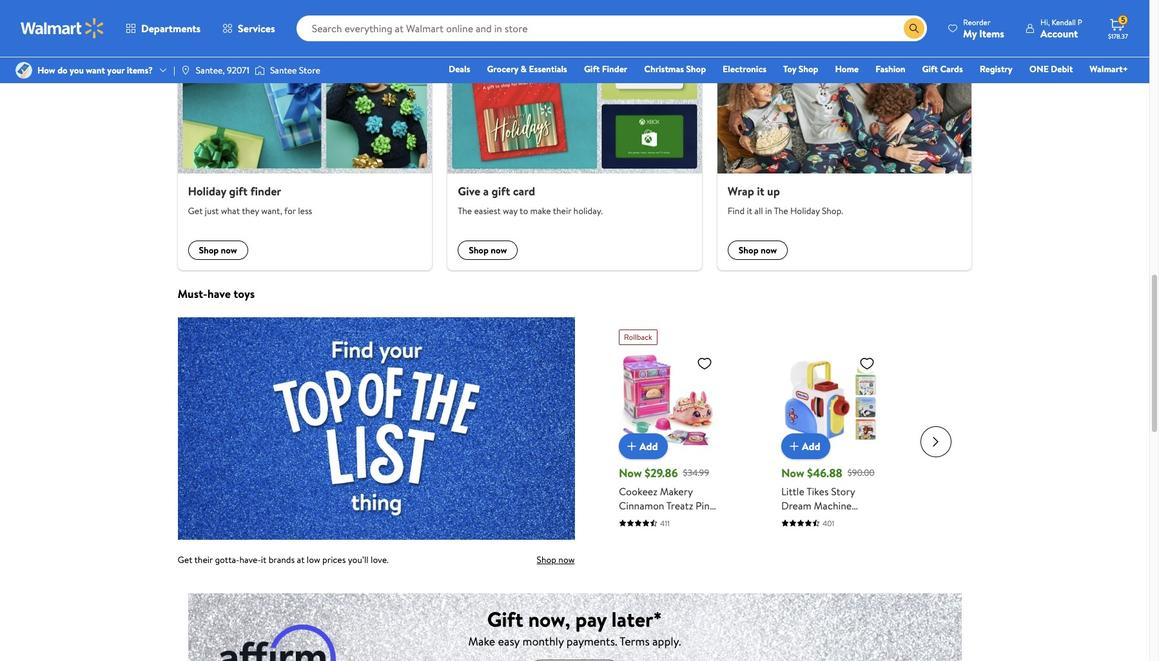 Task type: locate. For each thing, give the bounding box(es) containing it.
gift left now,
[[487, 605, 524, 633]]

for right 401
[[835, 513, 848, 527]]

shop now down easiest
[[469, 244, 507, 257]]

now down in
[[761, 244, 777, 257]]

region
[[178, 286, 972, 569]]

shop now for get
[[199, 244, 237, 257]]

gotta-
[[215, 554, 240, 567]]

 image
[[15, 62, 32, 79], [255, 64, 265, 77], [180, 65, 191, 75]]

gift left finder
[[584, 63, 600, 75]]

add
[[640, 439, 658, 453], [802, 439, 821, 453]]

it left the up
[[757, 183, 765, 200]]

add up $29.86
[[640, 439, 658, 453]]

0 vertical spatial their
[[553, 204, 572, 217]]

gift up what
[[229, 183, 248, 200]]

1 horizontal spatial the
[[774, 204, 789, 217]]

 image for how do you want your items?
[[15, 62, 32, 79]]

0 horizontal spatial  image
[[15, 62, 32, 79]]

0 horizontal spatial gift
[[229, 183, 248, 200]]

holiday left shop.
[[791, 204, 820, 217]]

2 horizontal spatial  image
[[255, 64, 265, 77]]

now inside holiday gift finder list item
[[221, 244, 237, 257]]

1 horizontal spatial gift
[[492, 183, 510, 200]]

rollback
[[624, 331, 653, 342]]

all
[[755, 204, 763, 217]]

0 horizontal spatial holiday
[[188, 183, 226, 200]]

it left all
[[747, 204, 753, 217]]

2 now from the left
[[782, 465, 805, 481]]

add to cart image
[[624, 438, 640, 454]]

2 horizontal spatial gift
[[923, 63, 939, 75]]

Walmart Site-Wide search field
[[296, 15, 928, 41]]

gift finder link
[[579, 62, 634, 76]]

now
[[619, 465, 642, 481], [782, 465, 805, 481]]

for left less
[[284, 204, 296, 217]]

401
[[823, 518, 835, 529]]

find
[[728, 204, 745, 217]]

now inside wrap it up list item
[[761, 244, 777, 257]]

vary,
[[648, 541, 670, 555]]

0 vertical spatial for
[[284, 204, 296, 217]]

you'll
[[348, 554, 369, 567]]

ages
[[673, 541, 695, 555], [828, 541, 851, 555]]

0 horizontal spatial gift
[[487, 605, 524, 633]]

gift right a
[[492, 183, 510, 200]]

1 vertical spatial get
[[178, 554, 192, 567]]

1 add button from the left
[[619, 433, 669, 459]]

shop now link
[[460, 554, 575, 567]]

give a gift card the easiest way to make their holiday.
[[458, 183, 603, 217]]

1 horizontal spatial product group
[[782, 324, 880, 569]]

apply.
[[653, 633, 681, 649]]

0 horizontal spatial add
[[640, 439, 658, 453]]

1 horizontal spatial ages
[[828, 541, 851, 555]]

shop now
[[199, 244, 237, 257], [469, 244, 507, 257], [739, 244, 777, 257], [537, 554, 575, 567]]

must-
[[178, 286, 208, 302]]

my
[[964, 26, 977, 40]]

$34.99
[[683, 466, 710, 479]]

grocery
[[487, 63, 519, 75]]

1 the from the left
[[458, 204, 472, 217]]

now $29.86 $34.99 cookeez makery cinnamon treatz pink oven, scented, interactive plush, styles vary, ages 5+
[[619, 465, 715, 555]]

the down give
[[458, 204, 472, 217]]

less
[[298, 204, 312, 217]]

santee store
[[270, 64, 320, 77]]

love.
[[371, 554, 389, 567]]

holiday gift finder get just what they want, for less
[[188, 183, 312, 217]]

ages left 3+
[[828, 541, 851, 555]]

shop inside 'give a gift card' list item
[[469, 244, 489, 257]]

their right make
[[553, 204, 572, 217]]

add button up $29.86
[[619, 433, 669, 459]]

oven,
[[619, 513, 646, 527]]

2 vertical spatial it
[[261, 554, 267, 567]]

gift inside gift now, pay later* make easy monthly payments. terms apply.
[[487, 605, 524, 633]]

it left brands
[[261, 554, 267, 567]]

shop now inside holiday gift finder list item
[[199, 244, 237, 257]]

items?
[[127, 64, 153, 77]]

 image right | at the left
[[180, 65, 191, 75]]

add button for cookeez makery cinnamon treatz pink oven, scented, interactive plush, styles vary, ages 5+ image
[[619, 433, 669, 459]]

1 now from the left
[[619, 465, 642, 481]]

0 horizontal spatial for
[[284, 204, 296, 217]]

gift
[[229, 183, 248, 200], [492, 183, 510, 200]]

must-have toys
[[178, 286, 255, 302]]

1 ages from the left
[[673, 541, 695, 555]]

fashion
[[876, 63, 906, 75]]

1 horizontal spatial their
[[553, 204, 572, 217]]

0 horizontal spatial ages
[[673, 541, 695, 555]]

holiday inside holiday gift finder get just what they want, for less
[[188, 183, 226, 200]]

0 horizontal spatial their
[[195, 554, 213, 567]]

1 horizontal spatial  image
[[180, 65, 191, 75]]

1 horizontal spatial for
[[835, 513, 848, 527]]

wrap it up list item
[[710, 31, 980, 270]]

1 horizontal spatial gift
[[584, 63, 600, 75]]

the right in
[[774, 204, 789, 217]]

now up little
[[782, 465, 805, 481]]

gift
[[584, 63, 600, 75], [923, 63, 939, 75], [487, 605, 524, 633]]

1 horizontal spatial holiday
[[791, 204, 820, 217]]

$29.86
[[645, 465, 678, 481]]

now inside 'give a gift card' list item
[[491, 244, 507, 257]]

0 horizontal spatial product group
[[619, 324, 718, 557]]

now inside now $29.86 $34.99 cookeez makery cinnamon treatz pink oven, scented, interactive plush, styles vary, ages 5+
[[619, 465, 642, 481]]

store
[[299, 64, 320, 77]]

1 horizontal spatial add button
[[782, 433, 831, 459]]

shop right toy
[[799, 63, 819, 75]]

prices
[[323, 554, 346, 567]]

it
[[757, 183, 765, 200], [747, 204, 753, 217], [261, 554, 267, 567]]

0 horizontal spatial the
[[458, 204, 472, 217]]

toys
[[234, 286, 255, 302]]

0 horizontal spatial now
[[619, 465, 642, 481]]

shop now inside wrap it up list item
[[739, 244, 777, 257]]

add button
[[619, 433, 669, 459], [782, 433, 831, 459]]

hi,
[[1041, 16, 1050, 27]]

services
[[238, 21, 275, 35]]

shop now inside 'give a gift card' list item
[[469, 244, 507, 257]]

2 ages from the left
[[828, 541, 851, 555]]

0 vertical spatial get
[[188, 204, 203, 217]]

now up cookeez
[[619, 465, 642, 481]]

1 horizontal spatial now
[[782, 465, 805, 481]]

little
[[782, 484, 805, 498]]

now down what
[[221, 244, 237, 257]]

gift inside give a gift card the easiest way to make their holiday.
[[492, 183, 510, 200]]

give
[[458, 183, 481, 200]]

add to cart image
[[787, 438, 802, 454]]

finder
[[602, 63, 628, 75]]

add button up the $46.88
[[782, 433, 831, 459]]

 image right 92071
[[255, 64, 265, 77]]

walmart image
[[21, 18, 104, 39]]

ages left 5+
[[673, 541, 695, 555]]

a
[[483, 183, 489, 200]]

1 product group from the left
[[619, 324, 718, 557]]

0 horizontal spatial it
[[261, 554, 267, 567]]

add button for little tikes story dream machine starter set, for toddlers and kids girls boys ages 3+ years image
[[782, 433, 831, 459]]

shop down all
[[739, 244, 759, 257]]

1 horizontal spatial it
[[747, 204, 753, 217]]

holiday
[[188, 183, 226, 200], [791, 204, 820, 217]]

interactive
[[619, 527, 667, 541]]

 image for santee store
[[255, 64, 265, 77]]

easy
[[498, 633, 520, 649]]

deals
[[449, 63, 470, 75]]

list
[[170, 31, 980, 270]]

terms
[[620, 633, 650, 649]]

2 gift from the left
[[492, 183, 510, 200]]

must-have toys. get their gotta-have-it brands at low prices you'll love. shop now. image
[[178, 317, 575, 540]]

hi, kendall p account
[[1041, 16, 1083, 40]]

2 horizontal spatial it
[[757, 183, 765, 200]]

debit
[[1051, 63, 1074, 75]]

1 vertical spatial it
[[747, 204, 753, 217]]

1 gift from the left
[[229, 183, 248, 200]]

holiday.
[[574, 204, 603, 217]]

clear search field text image
[[889, 23, 899, 33]]

gift for finder
[[584, 63, 600, 75]]

2 add from the left
[[802, 439, 821, 453]]

now inside now $46.88 $90.00 little tikes story dream machine starter set, for toddlers and kids girls boys ages 3+ years
[[782, 465, 805, 481]]

shop
[[686, 63, 706, 75], [799, 63, 819, 75], [199, 244, 219, 257], [469, 244, 489, 257], [739, 244, 759, 257], [537, 554, 557, 567]]

1 vertical spatial their
[[195, 554, 213, 567]]

get left the just
[[188, 204, 203, 217]]

for
[[284, 204, 296, 217], [835, 513, 848, 527]]

now,
[[528, 605, 571, 633]]

region containing must-have toys
[[178, 286, 972, 569]]

2 add button from the left
[[782, 433, 831, 459]]

1 vertical spatial holiday
[[791, 204, 820, 217]]

dream
[[782, 498, 812, 513]]

Search search field
[[296, 15, 928, 41]]

1 horizontal spatial add
[[802, 439, 821, 453]]

want
[[86, 64, 105, 77]]

gift for now,
[[487, 605, 524, 633]]

0 vertical spatial holiday
[[188, 183, 226, 200]]

 image for santee, 92071
[[180, 65, 191, 75]]

for inside now $46.88 $90.00 little tikes story dream machine starter set, for toddlers and kids girls boys ages 3+ years
[[835, 513, 848, 527]]

 image left how
[[15, 62, 32, 79]]

1 add from the left
[[640, 439, 658, 453]]

0 horizontal spatial add button
[[619, 433, 669, 459]]

shop down easiest
[[469, 244, 489, 257]]

now for $46.88
[[782, 465, 805, 481]]

their left gotta-
[[195, 554, 213, 567]]

411
[[660, 518, 670, 529]]

add for add to cart image
[[802, 439, 821, 453]]

their
[[553, 204, 572, 217], [195, 554, 213, 567]]

2 product group from the left
[[782, 324, 880, 569]]

the inside wrap it up find it all in the holiday shop.
[[774, 204, 789, 217]]

shop now down all
[[739, 244, 777, 257]]

2 the from the left
[[774, 204, 789, 217]]

now down way
[[491, 244, 507, 257]]

gift left cards
[[923, 63, 939, 75]]

add up the $46.88
[[802, 439, 821, 453]]

product group containing now $46.88
[[782, 324, 880, 569]]

registry
[[980, 63, 1013, 75]]

up
[[768, 183, 780, 200]]

later*
[[612, 605, 663, 633]]

now
[[221, 244, 237, 257], [491, 244, 507, 257], [761, 244, 777, 257], [559, 554, 575, 567]]

reorder
[[964, 16, 991, 27]]

one debit
[[1030, 63, 1074, 75]]

get left gotta-
[[178, 554, 192, 567]]

1 vertical spatial for
[[835, 513, 848, 527]]

shop now down the just
[[199, 244, 237, 257]]

holiday up the just
[[188, 183, 226, 200]]

shop down the just
[[199, 244, 219, 257]]

electronics link
[[717, 62, 773, 76]]

santee,
[[196, 64, 225, 77]]

$90.00
[[848, 466, 875, 479]]

product group
[[619, 324, 718, 557], [782, 324, 880, 569]]

kendall
[[1052, 16, 1077, 27]]

shop up now,
[[537, 554, 557, 567]]

it for gotta-
[[261, 554, 267, 567]]

make
[[469, 633, 495, 649]]



Task type: describe. For each thing, give the bounding box(es) containing it.
now $46.88 $90.00 little tikes story dream machine starter set, for toddlers and kids girls boys ages 3+ years
[[782, 465, 875, 569]]

wrap
[[728, 183, 755, 200]]

card
[[513, 183, 535, 200]]

payments.
[[567, 633, 618, 649]]

perfect presents
[[178, 4, 271, 21]]

easiest
[[474, 204, 501, 217]]

finder
[[251, 183, 281, 200]]

essentials
[[529, 63, 568, 75]]

low
[[307, 554, 320, 567]]

just
[[205, 204, 219, 217]]

have
[[208, 286, 231, 302]]

now up now,
[[559, 554, 575, 567]]

list containing holiday gift finder
[[170, 31, 980, 270]]

and
[[822, 527, 838, 541]]

presents
[[223, 4, 271, 21]]

shop now for find
[[739, 244, 777, 257]]

5+
[[697, 541, 709, 555]]

get their gotta-have-it brands at low prices you'll love.
[[178, 554, 389, 567]]

gift for cards
[[923, 63, 939, 75]]

one debit link
[[1024, 62, 1079, 76]]

at
[[297, 554, 305, 567]]

it for up
[[747, 204, 753, 217]]

toy shop
[[784, 63, 819, 75]]

story
[[832, 484, 855, 498]]

christmas shop link
[[639, 62, 712, 76]]

machine
[[814, 498, 852, 513]]

toy
[[784, 63, 797, 75]]

have-
[[240, 554, 261, 567]]

deals link
[[443, 62, 476, 76]]

scented,
[[648, 513, 687, 527]]

boys
[[805, 541, 826, 555]]

add for add to cart icon
[[640, 439, 658, 453]]

&
[[521, 63, 527, 75]]

shop inside holiday gift finder list item
[[199, 244, 219, 257]]

0 vertical spatial it
[[757, 183, 765, 200]]

in
[[766, 204, 773, 217]]

gift now, pay later. make easy monthly payments with affirm. find out how. image
[[188, 592, 962, 661]]

the inside give a gift card the easiest way to make their holiday.
[[458, 204, 472, 217]]

christmas shop
[[645, 63, 706, 75]]

cards
[[941, 63, 963, 75]]

$46.88
[[808, 465, 843, 481]]

now for find
[[761, 244, 777, 257]]

product group containing now $29.86
[[619, 324, 718, 557]]

plush,
[[670, 527, 696, 541]]

holiday gift finder list item
[[170, 31, 440, 270]]

departments button
[[115, 13, 212, 44]]

get inside holiday gift finder get just what they want, for less
[[188, 204, 203, 217]]

their inside give a gift card the easiest way to make their holiday.
[[553, 204, 572, 217]]

grocery & essentials
[[487, 63, 568, 75]]

brands
[[269, 554, 295, 567]]

add to favorites list, cookeez makery cinnamon treatz pink oven, scented, interactive plush, styles vary, ages 5+ image
[[697, 355, 713, 371]]

shop right christmas
[[686, 63, 706, 75]]

pink
[[696, 498, 715, 513]]

ages inside now $29.86 $34.99 cookeez makery cinnamon treatz pink oven, scented, interactive plush, styles vary, ages 5+
[[673, 541, 695, 555]]

you
[[70, 64, 84, 77]]

monthly
[[523, 633, 564, 649]]

wrap it up find it all in the holiday shop.
[[728, 183, 844, 217]]

gift cards
[[923, 63, 963, 75]]

now for $29.86
[[619, 465, 642, 481]]

now for card
[[491, 244, 507, 257]]

add to favorites list, little tikes story dream machine starter set, for toddlers and kids girls boys ages 3+ years image
[[860, 355, 875, 371]]

now for get
[[221, 244, 237, 257]]

5 $178.37
[[1109, 14, 1129, 41]]

shop now up now,
[[537, 554, 575, 567]]

gift now, pay later* make easy monthly payments. terms apply.
[[469, 605, 681, 649]]

shop.
[[822, 204, 844, 217]]

next slide for one and two sku list image
[[921, 426, 952, 457]]

home
[[836, 63, 859, 75]]

christmas
[[645, 63, 684, 75]]

shop now for card
[[469, 244, 507, 257]]

make
[[531, 204, 551, 217]]

how do you want your items?
[[37, 64, 153, 77]]

holiday inside wrap it up find it all in the holiday shop.
[[791, 204, 820, 217]]

they
[[242, 204, 259, 217]]

items
[[980, 26, 1005, 40]]

give a gift card list item
[[440, 31, 710, 270]]

do
[[58, 64, 68, 77]]

walmart+
[[1090, 63, 1129, 75]]

departments
[[141, 21, 201, 35]]

electronics
[[723, 63, 767, 75]]

92071
[[227, 64, 250, 77]]

toddlers
[[782, 527, 819, 541]]

tikes
[[807, 484, 829, 498]]

little tikes story dream machine starter set, for toddlers and kids girls boys ages 3+ years image
[[782, 350, 880, 449]]

gift finder
[[584, 63, 628, 75]]

treatz
[[667, 498, 694, 513]]

get inside region
[[178, 554, 192, 567]]

shop inside wrap it up list item
[[739, 244, 759, 257]]

shop inside region
[[537, 554, 557, 567]]

what
[[221, 204, 240, 217]]

your
[[107, 64, 125, 77]]

p
[[1078, 16, 1083, 27]]

registry link
[[974, 62, 1019, 76]]

search icon image
[[909, 23, 920, 34]]

cookeez makery cinnamon treatz pink oven, scented, interactive plush, styles vary, ages 5+ image
[[619, 350, 718, 449]]

one
[[1030, 63, 1049, 75]]

for inside holiday gift finder get just what they want, for less
[[284, 204, 296, 217]]

reorder my items
[[964, 16, 1005, 40]]

account
[[1041, 26, 1079, 40]]

their inside region
[[195, 554, 213, 567]]

santee
[[270, 64, 297, 77]]

years
[[782, 555, 805, 569]]

gift cards link
[[917, 62, 969, 76]]

ages inside now $46.88 $90.00 little tikes story dream machine starter set, for toddlers and kids girls boys ages 3+ years
[[828, 541, 851, 555]]

gift inside holiday gift finder get just what they want, for less
[[229, 183, 248, 200]]

cookeez
[[619, 484, 658, 498]]

to
[[520, 204, 528, 217]]

3+
[[853, 541, 865, 555]]

grocery & essentials link
[[481, 62, 573, 76]]

home link
[[830, 62, 865, 76]]



Task type: vqa. For each thing, say whether or not it's contained in the screenshot.
1st Add "button"
yes



